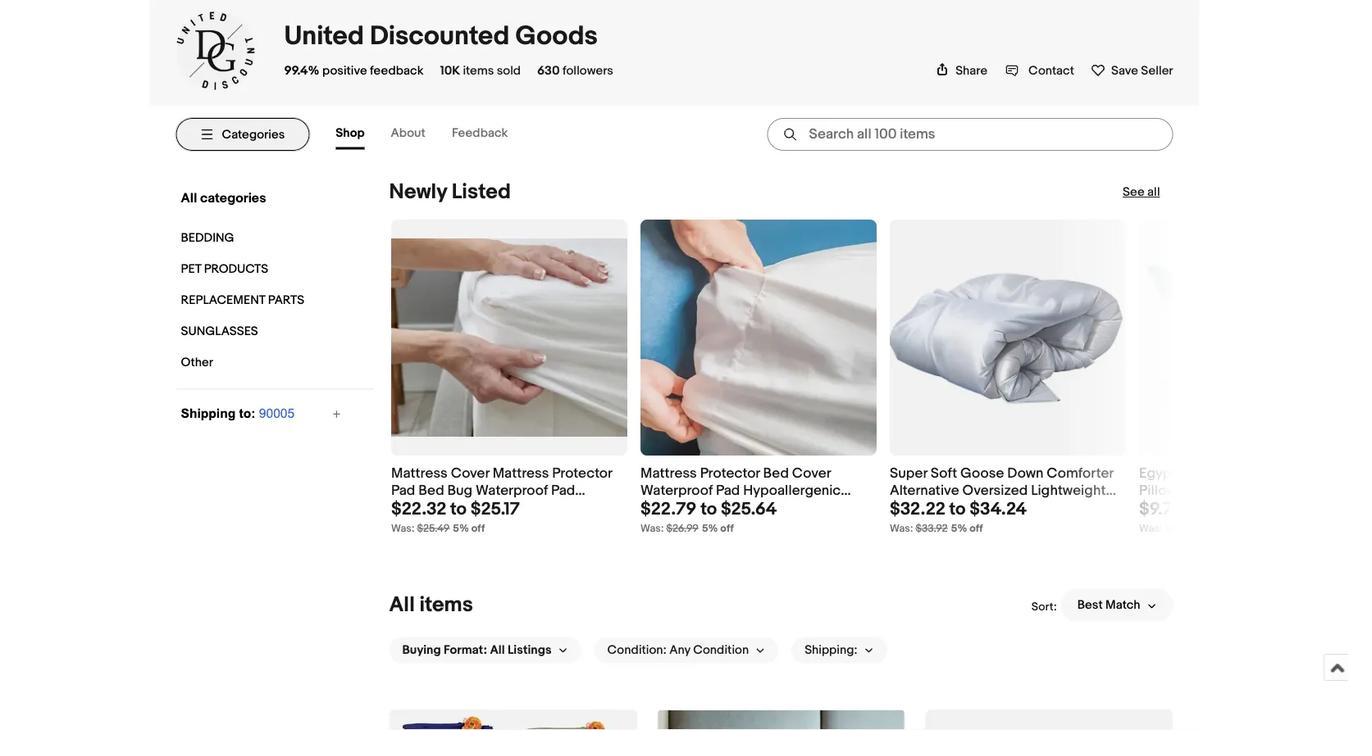 Task type: describe. For each thing, give the bounding box(es) containing it.
mattress cover mattress protector pad bed bug waterproof pad hypoallergenic pad button
[[391, 465, 627, 517]]

$32.22
[[889, 499, 945, 520]]

off for $25.64
[[720, 523, 733, 536]]

to for $32.22
[[949, 499, 965, 520]]

pillowcase
[[1171, 500, 1239, 517]]

bed inside mattress protector bed cover waterproof pad hypoallergenic deep pocket all sizes
[[763, 465, 789, 483]]

cotton
[[1198, 465, 1243, 483]]

goose
[[960, 465, 1004, 483]]

best
[[1077, 598, 1103, 613]]

feedback
[[452, 126, 508, 141]]

categories
[[200, 190, 266, 206]]

best match
[[1077, 598, 1140, 613]]

$22.79
[[640, 499, 696, 520]]

protector inside mattress protector bed cover waterproof pad hypoallergenic deep pocket all sizes
[[700, 465, 760, 483]]

buying format: all listings
[[402, 643, 552, 658]]

bedding
[[181, 231, 234, 246]]

99.4%
[[284, 63, 320, 78]]

replacement parts
[[181, 293, 304, 308]]

$9.74
[[1139, 499, 1182, 520]]

categories
[[222, 127, 285, 142]]

sizes
[[746, 500, 780, 517]]

feel
[[1246, 465, 1273, 483]]

listings
[[508, 643, 552, 658]]

condition
[[693, 643, 749, 658]]

alternative
[[889, 482, 959, 500]]

10k items sold
[[440, 63, 521, 78]]

condition: any condition
[[607, 643, 749, 658]]

sunglasses link
[[177, 320, 337, 343]]

was: for $22.32
[[391, 523, 414, 536]]

5% for $25.17
[[453, 523, 469, 536]]

1800
[[1276, 465, 1307, 483]]

seller
[[1141, 63, 1173, 78]]

king
[[1139, 500, 1167, 517]]

5% for $34.24
[[951, 523, 967, 536]]

white
[[889, 500, 926, 517]]

630
[[537, 63, 560, 78]]

other link
[[177, 351, 337, 374]]

save seller button
[[1091, 60, 1173, 78]]

mattress for $22.32
[[391, 465, 447, 483]]

hypoallergenic inside mattress protector bed cover waterproof pad hypoallergenic deep pocket all sizes
[[743, 482, 840, 500]]

$25.64
[[720, 499, 777, 520]]

newly listed
[[389, 180, 511, 205]]

super
[[889, 465, 927, 483]]

5% for $25.64
[[702, 523, 718, 536]]

mattress protector bed cover waterproof pad hypoallergenic deep pocket all sizes button
[[640, 465, 876, 517]]

categories button
[[176, 118, 309, 151]]

lightweight
[[1031, 482, 1106, 500]]

bed inside 'mattress cover mattress protector pad bed bug waterproof pad hypoallergenic pad'
[[418, 482, 444, 500]]

see all
[[1123, 185, 1160, 200]]

save
[[1111, 63, 1138, 78]]

products
[[204, 262, 268, 277]]

standard
[[1288, 482, 1345, 500]]

goods
[[516, 20, 598, 52]]

was: for $32.22
[[889, 523, 913, 536]]

all
[[1147, 185, 1160, 200]]

pet products
[[181, 262, 268, 277]]

pillow
[[1139, 482, 1176, 500]]

bedding link
[[177, 227, 337, 250]]

waterproof inside mattress protector bed cover waterproof pad hypoallergenic deep pocket all sizes
[[640, 482, 712, 500]]

buying
[[402, 643, 441, 658]]

contact link
[[1006, 63, 1074, 78]]

egyptian
[[1139, 465, 1195, 483]]

super soft goose down comforter alternative oversized lightweight white
[[889, 465, 1113, 517]]

all inside mattress protector bed cover waterproof pad hypoallergenic deep pocket all sizes
[[727, 500, 743, 517]]

contact
[[1029, 63, 1074, 78]]

format:
[[444, 643, 487, 658]]

replacement parts link
[[177, 289, 337, 312]]

see
[[1123, 185, 1145, 200]]

all up "buying"
[[389, 593, 415, 618]]

down
[[1007, 465, 1043, 483]]

pocket
[[679, 500, 723, 517]]

$22.32 to $25.17 was: $25.49 5% off
[[391, 499, 519, 536]]

99.4% positive feedback
[[284, 63, 424, 78]]

about
[[391, 126, 425, 141]]

replacement
[[181, 293, 265, 308]]

protector inside 'mattress cover mattress protector pad bed bug waterproof pad hypoallergenic pad'
[[552, 465, 612, 483]]

case
[[1179, 482, 1213, 500]]

to for $22.32
[[450, 499, 466, 520]]

$26.99
[[666, 523, 698, 536]]

super soft goose down comforter alternative oversized lightweight white  : quick view image
[[889, 259, 1126, 417]]

united discounted goods image
[[176, 12, 255, 90]]

all categories link
[[177, 186, 342, 210]]



Task type: vqa. For each thing, say whether or not it's contained in the screenshot.


Task type: locate. For each thing, give the bounding box(es) containing it.
pad inside mattress protector bed cover waterproof pad hypoallergenic deep pocket all sizes
[[716, 482, 740, 500]]

save seller
[[1111, 63, 1173, 78]]

pad
[[391, 482, 415, 500], [551, 482, 575, 500], [716, 482, 740, 500], [492, 500, 516, 517]]

to inside $22.32 to $25.17 was: $25.49 5% off
[[450, 499, 466, 520]]

bed up 'sizes'
[[763, 465, 789, 483]]

to down soft
[[949, 499, 965, 520]]

3 was: from the left
[[889, 523, 913, 536]]

1 horizontal spatial protector
[[700, 465, 760, 483]]

1 mattress from the left
[[391, 465, 447, 483]]

sort:
[[1031, 600, 1057, 614]]

any
[[669, 643, 690, 658]]

was: down the deep
[[640, 523, 664, 536]]

1 horizontal spatial hypoallergenic
[[743, 482, 840, 500]]

share
[[956, 63, 988, 78]]

$25.17
[[470, 499, 519, 520]]

united
[[284, 20, 364, 52]]

shop
[[336, 126, 365, 141]]

off down the $25.17
[[471, 523, 484, 536]]

0 horizontal spatial protector
[[552, 465, 612, 483]]

off inside $22.32 to $25.17 was: $25.49 5% off
[[471, 523, 484, 536]]

1 horizontal spatial cover
[[792, 465, 830, 483]]

5% inside $22.32 to $25.17 was: $25.49 5% off
[[453, 523, 469, 536]]

discounted
[[370, 20, 510, 52]]

4 was: from the left
[[1139, 523, 1162, 536]]

egyptian cotton feel 1800 count pillow case set queen standard king pillowcase  : quick view image
[[1139, 233, 1349, 443]]

items up format:
[[420, 593, 473, 618]]

was: inside the $9.74 was: $11.25
[[1139, 523, 1162, 536]]

1 horizontal spatial bed
[[763, 465, 789, 483]]

to inside $22.79 to $25.64 was: $26.99 5% off
[[700, 499, 717, 520]]

shipping: button
[[792, 638, 887, 664]]

off down the $25.64
[[720, 523, 733, 536]]

oversized
[[962, 482, 1028, 500]]

sold
[[497, 63, 521, 78]]

off down "$34.24"
[[969, 523, 983, 536]]

2 protector from the left
[[700, 465, 760, 483]]

1 horizontal spatial waterproof
[[640, 482, 712, 500]]

0 horizontal spatial bed sheet set 4 piece 1800 count egyptian comfort deep pocket hotel bed sheets : quick view image
[[390, 711, 636, 731]]

all left 'sizes'
[[727, 500, 743, 517]]

condition:
[[607, 643, 667, 658]]

2 to from the left
[[700, 499, 717, 520]]

followers
[[563, 63, 613, 78]]

1 bed sheet set 4 piece 1800 count egyptian comfort deep pocket hotel bed sheets : quick view image from the left
[[390, 711, 636, 731]]

waterproof inside 'mattress cover mattress protector pad bed bug waterproof pad hypoallergenic pad'
[[475, 482, 548, 500]]

off inside $22.79 to $25.64 was: $26.99 5% off
[[720, 523, 733, 536]]

5%
[[453, 523, 469, 536], [702, 523, 718, 536], [951, 523, 967, 536]]

feedback
[[370, 63, 424, 78]]

2 off from the left
[[720, 523, 733, 536]]

positive
[[322, 63, 367, 78]]

bed
[[763, 465, 789, 483], [418, 482, 444, 500]]

was: for $22.79
[[640, 523, 664, 536]]

1 horizontal spatial off
[[720, 523, 733, 536]]

set
[[1216, 482, 1238, 500]]

mattress up the $25.17
[[492, 465, 549, 483]]

mattress protector bed cover waterproof pad hypoallergenic deep pocket all sizes
[[640, 465, 840, 517]]

2 5% from the left
[[702, 523, 718, 536]]

parts
[[268, 293, 304, 308]]

2 mattress from the left
[[492, 465, 549, 483]]

$25.49
[[417, 523, 449, 536]]

tab panel containing newly listed
[[176, 163, 1349, 731]]

mattress cover mattress protector pad bed bug waterproof pad hypoallergenic pad
[[391, 465, 612, 517]]

mattress protector bed cover waterproof pad hypoallergenic deep pocket all sizes : quick view image
[[640, 220, 876, 456]]

egyptian cotton feel 1800 count pillow case set queen standard king pillowcase
[[1139, 465, 1349, 517]]

comforter
[[1046, 465, 1113, 483]]

shipping
[[181, 406, 236, 421]]

5% down pocket
[[702, 523, 718, 536]]

buying format: all listings button
[[389, 638, 581, 664]]

pet
[[181, 262, 201, 277]]

1 5% from the left
[[453, 523, 469, 536]]

3 5% from the left
[[951, 523, 967, 536]]

0 horizontal spatial cover
[[450, 465, 489, 483]]

2 bed sheet set 4 piece 1800 count egyptian comfort deep pocket hotel bed sheets : quick view image from the left
[[926, 711, 1172, 731]]

all
[[181, 190, 197, 206], [727, 500, 743, 517], [389, 593, 415, 618], [490, 643, 505, 658]]

all up bedding
[[181, 190, 197, 206]]

mattress up $22.32
[[391, 465, 447, 483]]

2 was: from the left
[[640, 523, 664, 536]]

pet products link
[[177, 258, 337, 281]]

0 horizontal spatial to
[[450, 499, 466, 520]]

shipping:
[[805, 643, 858, 658]]

super soft goose down comforter alternative oversized lightweight white button
[[889, 465, 1126, 517]]

united discounted goods link
[[284, 20, 598, 52]]

1 off from the left
[[471, 523, 484, 536]]

0 horizontal spatial hypoallergenic
[[391, 500, 488, 517]]

waterproof up "$26.99"
[[640, 482, 712, 500]]

$22.32
[[391, 499, 446, 520]]

hypoallergenic
[[743, 482, 840, 500], [391, 500, 488, 517]]

items for all
[[420, 593, 473, 618]]

was: down white
[[889, 523, 913, 536]]

mattress for $22.79
[[640, 465, 697, 483]]

1 cover from the left
[[450, 465, 489, 483]]

to for $22.79
[[700, 499, 717, 520]]

$32.22 to $34.24 was: $33.92 5% off
[[889, 499, 1027, 536]]

all inside buying format: all listings dropdown button
[[490, 643, 505, 658]]

to:
[[239, 406, 255, 421]]

other
[[181, 356, 213, 370]]

2 horizontal spatial 5%
[[951, 523, 967, 536]]

cover inside 'mattress cover mattress protector pad bed bug waterproof pad hypoallergenic pad'
[[450, 465, 489, 483]]

was: inside $22.32 to $25.17 was: $25.49 5% off
[[391, 523, 414, 536]]

deep
[[640, 500, 675, 517]]

5% right $25.49
[[453, 523, 469, 536]]

protector
[[552, 465, 612, 483], [700, 465, 760, 483]]

2 horizontal spatial off
[[969, 523, 983, 536]]

bug
[[447, 482, 472, 500]]

all categories
[[181, 190, 266, 206]]

5% inside $32.22 to $34.24 was: $33.92 5% off
[[951, 523, 967, 536]]

0 vertical spatial items
[[463, 63, 494, 78]]

tab panel
[[176, 163, 1349, 731]]

2 horizontal spatial to
[[949, 499, 965, 520]]

share button
[[936, 63, 988, 78]]

90005
[[259, 406, 295, 421]]

was: inside $32.22 to $34.24 was: $33.92 5% off
[[889, 523, 913, 536]]

tab list
[[336, 119, 534, 150]]

shipping to: 90005
[[181, 406, 295, 421]]

mattress up the deep
[[640, 465, 697, 483]]

2 horizontal spatial mattress
[[640, 465, 697, 483]]

listed
[[452, 180, 511, 205]]

1 protector from the left
[[552, 465, 612, 483]]

3 off from the left
[[969, 523, 983, 536]]

5% inside $22.79 to $25.64 was: $26.99 5% off
[[702, 523, 718, 536]]

1 vertical spatial items
[[420, 593, 473, 618]]

hypoallergenic inside 'mattress cover mattress protector pad bed bug waterproof pad hypoallergenic pad'
[[391, 500, 488, 517]]

$11.25
[[1165, 523, 1192, 536]]

to inside $32.22 to $34.24 was: $33.92 5% off
[[949, 499, 965, 520]]

4 piece bed sheet set 1800 count egyptian comfort deep pocket hotel bed sheets : quick view image
[[658, 711, 904, 731]]

mattress inside mattress protector bed cover waterproof pad hypoallergenic deep pocket all sizes
[[640, 465, 697, 483]]

match
[[1106, 598, 1140, 613]]

off for $25.17
[[471, 523, 484, 536]]

best match button
[[1061, 589, 1173, 622]]

1 to from the left
[[450, 499, 466, 520]]

bed left bug
[[418, 482, 444, 500]]

items right '10k'
[[463, 63, 494, 78]]

0 horizontal spatial bed
[[418, 482, 444, 500]]

0 horizontal spatial mattress
[[391, 465, 447, 483]]

to left the $25.17
[[450, 499, 466, 520]]

soft
[[930, 465, 957, 483]]

1 waterproof from the left
[[475, 482, 548, 500]]

$22.79 to $25.64 was: $26.99 5% off
[[640, 499, 777, 536]]

0 horizontal spatial off
[[471, 523, 484, 536]]

10k
[[440, 63, 460, 78]]

count
[[1310, 465, 1349, 483]]

was: down king
[[1139, 523, 1162, 536]]

waterproof right bug
[[475, 482, 548, 500]]

items for 10k
[[463, 63, 494, 78]]

2 waterproof from the left
[[640, 482, 712, 500]]

3 to from the left
[[949, 499, 965, 520]]

off inside $32.22 to $34.24 was: $33.92 5% off
[[969, 523, 983, 536]]

mattress cover mattress protector pad bed bug waterproof pad hypoallergenic pad : quick view image
[[391, 239, 627, 437]]

bed sheet set 4 piece 1800 count egyptian comfort deep pocket hotel bed sheets : quick view image
[[390, 711, 636, 731], [926, 711, 1172, 731]]

Search all 100 items field
[[767, 118, 1173, 151]]

1 horizontal spatial bed sheet set 4 piece 1800 count egyptian comfort deep pocket hotel bed sheets : quick view image
[[926, 711, 1172, 731]]

cover inside mattress protector bed cover waterproof pad hypoallergenic deep pocket all sizes
[[792, 465, 830, 483]]

see all link
[[768, 185, 1160, 213]]

condition: any condition button
[[594, 638, 778, 664]]

1 horizontal spatial to
[[700, 499, 717, 520]]

1 horizontal spatial mattress
[[492, 465, 549, 483]]

sunglasses
[[181, 324, 258, 339]]

all inside all categories link
[[181, 190, 197, 206]]

0 horizontal spatial waterproof
[[475, 482, 548, 500]]

1 horizontal spatial 5%
[[702, 523, 718, 536]]

1 was: from the left
[[391, 523, 414, 536]]

was: inside $22.79 to $25.64 was: $26.99 5% off
[[640, 523, 664, 536]]

off for $34.24
[[969, 523, 983, 536]]

$33.92
[[915, 523, 948, 536]]

$9.74 was: $11.25
[[1139, 499, 1192, 536]]

was:
[[391, 523, 414, 536], [640, 523, 664, 536], [889, 523, 913, 536], [1139, 523, 1162, 536]]

queen
[[1241, 482, 1284, 500]]

to right $22.79
[[700, 499, 717, 520]]

0 horizontal spatial 5%
[[453, 523, 469, 536]]

2 cover from the left
[[792, 465, 830, 483]]

3 mattress from the left
[[640, 465, 697, 483]]

newly
[[389, 180, 447, 205]]

all right format:
[[490, 643, 505, 658]]

$34.24
[[969, 499, 1027, 520]]

tab list containing shop
[[336, 119, 534, 150]]

all items
[[389, 593, 473, 618]]

was: down $22.32
[[391, 523, 414, 536]]

5% right '$33.92'
[[951, 523, 967, 536]]



